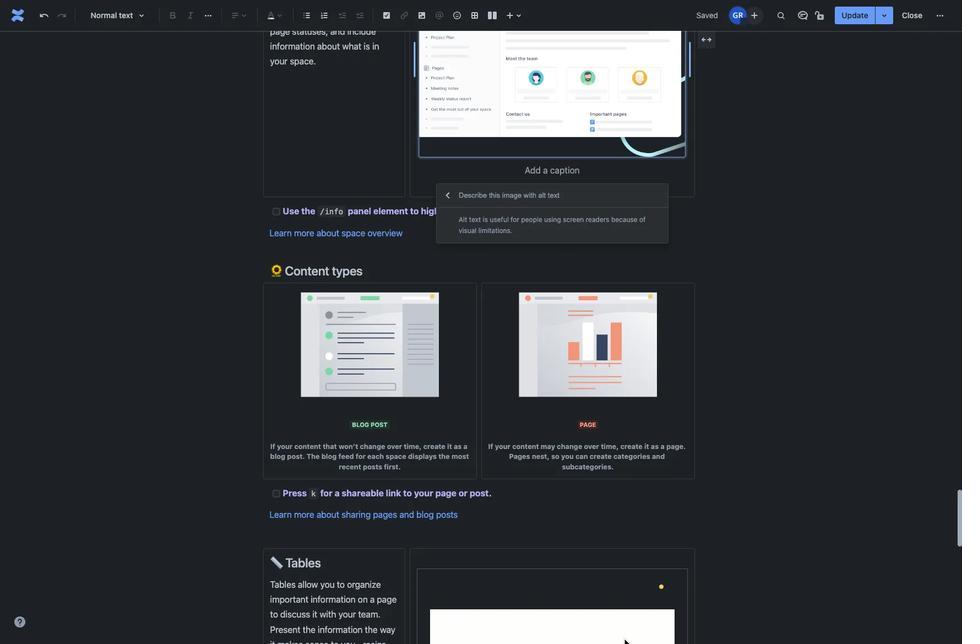 Task type: describe. For each thing, give the bounding box(es) containing it.
each
[[368, 453, 384, 461]]

learn more about sharing pages and blog posts
[[270, 510, 458, 520]]

alt text is useful for people using screen readers because of visual limitations.
[[459, 215, 646, 235]]

📏 tables
[[270, 556, 321, 570]]

the down team.
[[365, 625, 378, 635]]

may
[[541, 442, 556, 451]]

as inside the if your content may change over time, create it as a page. pages nest, so you can create categories and subcategories.
[[651, 442, 659, 451]]

alt
[[459, 215, 468, 224]]

1 vertical spatial space
[[342, 228, 366, 238]]

bold ⌘b image
[[166, 9, 180, 22]]

close
[[902, 10, 923, 20]]

or
[[459, 488, 468, 498]]

content for post.
[[294, 442, 321, 451]]

of
[[640, 215, 646, 224]]

text for normal
[[119, 10, 133, 20]]

tables inside tables allow you to organize important information on a page to discuss it with your team. present the information the way it makes sense to you—re
[[270, 579, 296, 589]]

add image, video, or file image
[[415, 9, 429, 22]]

your inside if your content that won't change over time, create it as a blog post. the blog feed for each space displays the most recent posts first.
[[277, 442, 293, 451]]

0 vertical spatial tables
[[286, 556, 321, 570]]

text for alt
[[469, 215, 481, 224]]

your right in
[[567, 206, 586, 216]]

learn for learn more about space overview
[[270, 228, 292, 238]]

bullet list ⌘⇧8 image
[[300, 9, 314, 22]]

update button
[[836, 7, 875, 24]]

it left with
[[313, 610, 318, 620]]

nest,
[[532, 453, 550, 461]]

layouts image
[[486, 9, 499, 22]]

redo ⌘⇧z image
[[55, 9, 68, 22]]

action item image
[[380, 9, 393, 22]]

page inside tables allow you to organize important information on a page to discuss it with your team. present the information the way it makes sense to you—re
[[377, 595, 397, 604]]

first.
[[384, 463, 401, 471]]

about for space
[[317, 228, 339, 238]]

present
[[270, 625, 301, 635]]

highlight
[[421, 206, 459, 216]]

help image
[[13, 615, 26, 629]]

adjust update settings image
[[878, 9, 891, 22]]

for inside 'alt text is useful for people using screen readers because of visual limitations.'
[[511, 215, 520, 224]]

pages
[[373, 510, 397, 520]]

to right link
[[403, 488, 412, 498]]

that
[[323, 442, 337, 451]]

makes
[[277, 640, 303, 644]]

more for learn more about sharing pages and blog posts
[[294, 510, 314, 520]]

post
[[371, 421, 388, 428]]

your right link
[[414, 488, 434, 498]]

types
[[332, 263, 363, 278]]

Describe this image with alt text text field
[[459, 190, 668, 201]]

the inside if your content that won't change over time, create it as a blog post. the blog feed for each space displays the most recent posts first.
[[439, 453, 450, 461]]

limitations.
[[479, 226, 513, 235]]

discuss
[[280, 610, 310, 620]]

feed
[[339, 453, 354, 461]]

1 vertical spatial posts
[[436, 510, 458, 520]]

is
[[483, 215, 488, 224]]

you inside the if your content may change over time, create it as a page. pages nest, so you can create categories and subcategories.
[[561, 453, 574, 461]]

displays
[[408, 453, 437, 461]]

1 vertical spatial information
[[311, 595, 356, 604]]

so
[[552, 453, 560, 461]]

0 horizontal spatial blog
[[270, 453, 286, 461]]

link
[[386, 488, 401, 498]]

tables allow you to organize important information on a page to discuss it with your team. present the information the way it makes sense to you—re
[[270, 579, 399, 644]]

over inside the if your content may change over time, create it as a page. pages nest, so you can create categories and subcategories.
[[584, 442, 600, 451]]

to up present
[[270, 610, 278, 620]]

2 horizontal spatial blog
[[417, 510, 434, 520]]

confluence image
[[9, 7, 26, 24]]

confluence image
[[9, 7, 26, 24]]

find and replace image
[[775, 9, 788, 22]]

back image
[[441, 189, 455, 202]]

use
[[283, 206, 299, 216]]

overview.
[[616, 206, 657, 216]]

to right element
[[410, 206, 419, 216]]

use the /info panel element to highlight important information in your space overview.
[[283, 206, 657, 216]]

close button
[[896, 7, 930, 24]]

link image
[[398, 9, 411, 22]]

space inside if your content that won't change over time, create it as a blog post. the blog feed for each space displays the most recent posts first.
[[386, 453, 407, 461]]

visual
[[459, 226, 477, 235]]

a inside tables allow you to organize important information on a page to discuss it with your team. present the information the way it makes sense to you—re
[[370, 595, 375, 604]]

if your content that won't change over time, create it as a blog post. the blog feed for each space displays the most recent posts first.
[[270, 442, 471, 471]]

time, inside the if your content may change over time, create it as a page. pages nest, so you can create categories and subcategories.
[[601, 442, 619, 451]]

important inside tables allow you to organize important information on a page to discuss it with your team. present the information the way it makes sense to you—re
[[270, 595, 309, 604]]

outdent ⇧tab image
[[336, 9, 349, 22]]

normal
[[91, 10, 117, 20]]

way
[[380, 625, 396, 635]]

🌻
[[270, 263, 282, 278]]

k
[[311, 489, 316, 498]]

content for nest,
[[513, 442, 539, 451]]

create inside if your content that won't change over time, create it as a blog post. the blog feed for each space displays the most recent posts first.
[[424, 442, 446, 451]]

1 vertical spatial and
[[400, 510, 414, 520]]

sharing
[[342, 510, 371, 520]]

press k for a shareable link to your page or post.
[[283, 488, 492, 498]]

undo ⌘z image
[[37, 9, 51, 22]]

learn more about space overview link
[[270, 228, 403, 238]]

readers
[[586, 215, 610, 224]]

as inside if your content that won't change over time, create it as a blog post. the blog feed for each space displays the most recent posts first.
[[454, 442, 462, 451]]

subcategories.
[[562, 463, 614, 471]]

press
[[283, 488, 307, 498]]

for inside if your content that won't change over time, create it as a blog post. the blog feed for each space displays the most recent posts first.
[[356, 453, 366, 461]]

change inside the if your content may change over time, create it as a page. pages nest, so you can create categories and subcategories.
[[557, 442, 583, 451]]

a right add
[[543, 165, 548, 175]]

caption
[[550, 165, 580, 175]]

it inside if your content that won't change over time, create it as a blog post. the blog feed for each space displays the most recent posts first.
[[447, 442, 452, 451]]

table image
[[468, 9, 482, 22]]

page.
[[667, 442, 686, 451]]

add a caption
[[525, 165, 580, 175]]

the
[[307, 453, 320, 461]]

a inside the if your content may change over time, create it as a page. pages nest, so you can create categories and subcategories.
[[661, 442, 665, 451]]



Task type: vqa. For each thing, say whether or not it's contained in the screenshot.
won't
yes



Task type: locate. For each thing, give the bounding box(es) containing it.
time, up the displays
[[404, 442, 422, 451]]

text
[[119, 10, 133, 20], [469, 215, 481, 224]]

screen
[[563, 215, 584, 224]]

people
[[521, 215, 543, 224]]

2 more from the top
[[294, 510, 314, 520]]

space down panel
[[342, 228, 366, 238]]

time,
[[404, 442, 422, 451], [601, 442, 619, 451]]

more formatting image
[[202, 9, 215, 22]]

page left or
[[436, 488, 457, 498]]

blog right 'pages'
[[417, 510, 434, 520]]

if inside if your content that won't change over time, create it as a blog post. the blog feed for each space displays the most recent posts first.
[[270, 442, 275, 451]]

change up "can" at the bottom of page
[[557, 442, 583, 451]]

0 horizontal spatial you
[[320, 579, 335, 589]]

2 horizontal spatial for
[[511, 215, 520, 224]]

change
[[360, 442, 385, 451], [557, 442, 583, 451]]

0 horizontal spatial posts
[[363, 463, 382, 471]]

information left in
[[506, 206, 555, 216]]

space right screen
[[588, 206, 614, 216]]

your right with
[[339, 610, 356, 620]]

0 vertical spatial post.
[[287, 453, 305, 461]]

for right feed
[[356, 453, 366, 461]]

1 horizontal spatial time,
[[601, 442, 619, 451]]

1 vertical spatial about
[[317, 510, 339, 520]]

go wide image
[[700, 33, 714, 47]]

a right on
[[370, 595, 375, 604]]

if your content may change over time, create it as a page. pages nest, so you can create categories and subcategories.
[[488, 442, 688, 471]]

as left page.
[[651, 442, 659, 451]]

won't
[[339, 442, 358, 451]]

1 horizontal spatial if
[[488, 442, 493, 451]]

space
[[588, 206, 614, 216], [342, 228, 366, 238], [386, 453, 407, 461]]

1 more from the top
[[294, 228, 314, 238]]

0 vertical spatial information
[[506, 206, 555, 216]]

more for learn more about space overview
[[294, 228, 314, 238]]

0 horizontal spatial post.
[[287, 453, 305, 461]]

0 vertical spatial learn
[[270, 228, 292, 238]]

content
[[285, 263, 329, 278]]

0 horizontal spatial as
[[454, 442, 462, 451]]

over up "can" at the bottom of page
[[584, 442, 600, 451]]

1 vertical spatial you
[[320, 579, 335, 589]]

the right use at the left top of the page
[[302, 206, 316, 216]]

on
[[358, 595, 368, 604]]

you
[[561, 453, 574, 461], [320, 579, 335, 589]]

if inside the if your content may change over time, create it as a page. pages nest, so you can create categories and subcategories.
[[488, 442, 493, 451]]

1 horizontal spatial page
[[436, 488, 457, 498]]

1 if from the left
[[270, 442, 275, 451]]

post. right or
[[470, 488, 492, 498]]

1 vertical spatial learn
[[270, 510, 292, 520]]

0 horizontal spatial text
[[119, 10, 133, 20]]

more down k
[[294, 510, 314, 520]]

a inside if your content that won't change over time, create it as a blog post. the blog feed for each space displays the most recent posts first.
[[464, 442, 468, 451]]

1 vertical spatial post.
[[470, 488, 492, 498]]

normal text button
[[80, 3, 155, 28]]

element
[[374, 206, 408, 216]]

0 vertical spatial about
[[317, 228, 339, 238]]

over
[[387, 442, 402, 451], [584, 442, 600, 451]]

as up most
[[454, 442, 462, 451]]

if for if your content may change over time, create it as a page. pages nest, so you can create categories and subcategories.
[[488, 442, 493, 451]]

2 vertical spatial space
[[386, 453, 407, 461]]

post.
[[287, 453, 305, 461], [470, 488, 492, 498]]

to right the sense
[[331, 640, 339, 644]]

if for if your content that won't change over time, create it as a blog post. the blog feed for each space displays the most recent posts first.
[[270, 442, 275, 451]]

comment icon image
[[797, 9, 810, 22]]

1 horizontal spatial important
[[461, 206, 503, 216]]

add
[[525, 165, 541, 175]]

blog
[[352, 421, 369, 428]]

learn more about space overview
[[270, 228, 403, 238]]

1 horizontal spatial for
[[356, 453, 366, 461]]

0 horizontal spatial for
[[320, 488, 333, 498]]

1 vertical spatial page
[[377, 595, 397, 604]]

important
[[461, 206, 503, 216], [270, 595, 309, 604]]

for
[[511, 215, 520, 224], [356, 453, 366, 461], [320, 488, 333, 498]]

learn for learn more about sharing pages and blog posts
[[270, 510, 292, 520]]

text inside 'alt text is useful for people using screen readers because of visual limitations.'
[[469, 215, 481, 224]]

most
[[452, 453, 469, 461]]

invite to edit image
[[748, 9, 762, 22]]

content up the
[[294, 442, 321, 451]]

information up with
[[311, 595, 356, 604]]

learn down press
[[270, 510, 292, 520]]

2 horizontal spatial space
[[588, 206, 614, 216]]

you right the so
[[561, 453, 574, 461]]

blog down the that
[[322, 453, 337, 461]]

sense
[[305, 640, 329, 644]]

0 horizontal spatial create
[[424, 442, 446, 451]]

for right useful
[[511, 215, 520, 224]]

2 about from the top
[[317, 510, 339, 520]]

update
[[842, 10, 869, 20]]

0 horizontal spatial important
[[270, 595, 309, 604]]

it
[[447, 442, 452, 451], [645, 442, 649, 451], [313, 610, 318, 620], [270, 640, 275, 644]]

time, up categories
[[601, 442, 619, 451]]

1 over from the left
[[387, 442, 402, 451]]

0 horizontal spatial and
[[400, 510, 414, 520]]

to left organize
[[337, 579, 345, 589]]

1 content from the left
[[294, 442, 321, 451]]

2 as from the left
[[651, 442, 659, 451]]

more down use at the left top of the page
[[294, 228, 314, 238]]

text left is
[[469, 215, 481, 224]]

and right 'pages'
[[400, 510, 414, 520]]

important up discuss
[[270, 595, 309, 604]]

1 horizontal spatial create
[[590, 453, 612, 461]]

tables up allow
[[286, 556, 321, 570]]

space up the first.
[[386, 453, 407, 461]]

posts
[[363, 463, 382, 471], [436, 510, 458, 520]]

📏
[[270, 556, 283, 570]]

and inside the if your content may change over time, create it as a page. pages nest, so you can create categories and subcategories.
[[652, 453, 665, 461]]

2 vertical spatial information
[[318, 625, 363, 635]]

2 change from the left
[[557, 442, 583, 451]]

2 vertical spatial for
[[320, 488, 333, 498]]

emoji image
[[451, 9, 464, 22]]

0 vertical spatial important
[[461, 206, 503, 216]]

it inside the if your content may change over time, create it as a page. pages nest, so you can create categories and subcategories.
[[645, 442, 649, 451]]

greg robinson image
[[730, 7, 747, 24]]

create up categories
[[621, 442, 643, 451]]

more
[[294, 228, 314, 238], [294, 510, 314, 520]]

in
[[557, 206, 565, 216]]

1 horizontal spatial change
[[557, 442, 583, 451]]

saved
[[697, 10, 719, 20]]

1 horizontal spatial over
[[584, 442, 600, 451]]

1 horizontal spatial as
[[651, 442, 659, 451]]

post. inside if your content that won't change over time, create it as a blog post. the blog feed for each space displays the most recent posts first.
[[287, 453, 305, 461]]

it left makes
[[270, 640, 275, 644]]

normal text
[[91, 10, 133, 20]]

2 time, from the left
[[601, 442, 619, 451]]

as
[[454, 442, 462, 451], [651, 442, 659, 451]]

2 learn from the top
[[270, 510, 292, 520]]

0 horizontal spatial space
[[342, 228, 366, 238]]

it up most
[[447, 442, 452, 451]]

about left sharing
[[317, 510, 339, 520]]

indent tab image
[[353, 9, 366, 22]]

using
[[545, 215, 561, 224]]

1 horizontal spatial post.
[[470, 488, 492, 498]]

0 horizontal spatial page
[[377, 595, 397, 604]]

0 vertical spatial for
[[511, 215, 520, 224]]

and
[[652, 453, 665, 461], [400, 510, 414, 520]]

0 vertical spatial space
[[588, 206, 614, 216]]

0 horizontal spatial if
[[270, 442, 275, 451]]

more image
[[934, 9, 947, 22]]

1 vertical spatial for
[[356, 453, 366, 461]]

shareable
[[342, 488, 384, 498]]

create
[[424, 442, 446, 451], [621, 442, 643, 451], [590, 453, 612, 461]]

0 vertical spatial you
[[561, 453, 574, 461]]

about
[[317, 228, 339, 238], [317, 510, 339, 520]]

1 time, from the left
[[404, 442, 422, 451]]

1 learn from the top
[[270, 228, 292, 238]]

you inside tables allow you to organize important information on a page to discuss it with your team. present the information the way it makes sense to you—re
[[320, 579, 335, 589]]

mention image
[[433, 9, 446, 22]]

editor toolbar toolbar
[[437, 184, 668, 243]]

1 about from the top
[[317, 228, 339, 238]]

learn more about sharing pages and blog posts link
[[270, 510, 458, 520]]

1 horizontal spatial space
[[386, 453, 407, 461]]

page
[[580, 421, 596, 428]]

learn down use at the left top of the page
[[270, 228, 292, 238]]

over inside if your content that won't change over time, create it as a blog post. the blog feed for each space displays the most recent posts first.
[[387, 442, 402, 451]]

it up categories
[[645, 442, 649, 451]]

numbered list ⌘⇧7 image
[[318, 9, 331, 22]]

information down with
[[318, 625, 363, 635]]

organize
[[347, 579, 381, 589]]

your inside tables allow you to organize important information on a page to discuss it with your team. present the information the way it makes sense to you—re
[[339, 610, 356, 620]]

0 horizontal spatial time,
[[404, 442, 422, 451]]

1 as from the left
[[454, 442, 462, 451]]

2 over from the left
[[584, 442, 600, 451]]

posts inside if your content that won't change over time, create it as a blog post. the blog feed for each space displays the most recent posts first.
[[363, 463, 382, 471]]

information
[[506, 206, 555, 216], [311, 595, 356, 604], [318, 625, 363, 635]]

/info
[[320, 207, 343, 216]]

important up limitations.
[[461, 206, 503, 216]]

text right normal
[[119, 10, 133, 20]]

create up the displays
[[424, 442, 446, 451]]

page up team.
[[377, 595, 397, 604]]

1 vertical spatial more
[[294, 510, 314, 520]]

2 content from the left
[[513, 442, 539, 451]]

blog post
[[352, 421, 388, 428]]

1 horizontal spatial content
[[513, 442, 539, 451]]

useful
[[490, 215, 509, 224]]

about for sharing
[[317, 510, 339, 520]]

overview
[[368, 228, 403, 238]]

blog left the
[[270, 453, 286, 461]]

pages
[[509, 453, 530, 461]]

change up each
[[360, 442, 385, 451]]

recent
[[339, 463, 361, 471]]

to
[[410, 206, 419, 216], [403, 488, 412, 498], [337, 579, 345, 589], [270, 610, 278, 620], [331, 640, 339, 644]]

about down /info
[[317, 228, 339, 238]]

1 vertical spatial tables
[[270, 579, 296, 589]]

a left page.
[[661, 442, 665, 451]]

categories
[[614, 453, 651, 461]]

the left most
[[439, 453, 450, 461]]

0 vertical spatial text
[[119, 10, 133, 20]]

content up pages
[[513, 442, 539, 451]]

content
[[294, 442, 321, 451], [513, 442, 539, 451]]

no restrictions image
[[815, 9, 828, 22]]

1 horizontal spatial and
[[652, 453, 665, 461]]

2 if from the left
[[488, 442, 493, 451]]

0 horizontal spatial over
[[387, 442, 402, 451]]

0 vertical spatial page
[[436, 488, 457, 498]]

🌻 content types
[[270, 263, 363, 278]]

0 horizontal spatial content
[[294, 442, 321, 451]]

team.
[[358, 610, 381, 620]]

0 vertical spatial more
[[294, 228, 314, 238]]

and right categories
[[652, 453, 665, 461]]

1 horizontal spatial posts
[[436, 510, 458, 520]]

1 horizontal spatial text
[[469, 215, 481, 224]]

create up subcategories.
[[590, 453, 612, 461]]

1 horizontal spatial you
[[561, 453, 574, 461]]

2 horizontal spatial create
[[621, 442, 643, 451]]

post. left the
[[287, 453, 305, 461]]

0 horizontal spatial change
[[360, 442, 385, 451]]

allow
[[298, 579, 318, 589]]

panel
[[348, 206, 371, 216]]

0 vertical spatial and
[[652, 453, 665, 461]]

blog
[[270, 453, 286, 461], [322, 453, 337, 461], [417, 510, 434, 520]]

content inside the if your content may change over time, create it as a page. pages nest, so you can create categories and subcategories.
[[513, 442, 539, 451]]

learn
[[270, 228, 292, 238], [270, 510, 292, 520]]

1 change from the left
[[360, 442, 385, 451]]

a up most
[[464, 442, 468, 451]]

can
[[576, 453, 588, 461]]

for right k
[[320, 488, 333, 498]]

change inside if your content that won't change over time, create it as a blog post. the blog feed for each space displays the most recent posts first.
[[360, 442, 385, 451]]

time, inside if your content that won't change over time, create it as a blog post. the blog feed for each space displays the most recent posts first.
[[404, 442, 422, 451]]

1 vertical spatial important
[[270, 595, 309, 604]]

your
[[567, 206, 586, 216], [277, 442, 293, 451], [495, 442, 511, 451], [414, 488, 434, 498], [339, 610, 356, 620]]

italic ⌘i image
[[184, 9, 197, 22]]

1 horizontal spatial blog
[[322, 453, 337, 461]]

your inside the if your content may change over time, create it as a page. pages nest, so you can create categories and subcategories.
[[495, 442, 511, 451]]

your up pages
[[495, 442, 511, 451]]

text inside popup button
[[119, 10, 133, 20]]

the up the sense
[[303, 625, 316, 635]]

you right allow
[[320, 579, 335, 589]]

tables
[[286, 556, 321, 570], [270, 579, 296, 589]]

tables down 📏
[[270, 579, 296, 589]]

a
[[543, 165, 548, 175], [464, 442, 468, 451], [661, 442, 665, 451], [335, 488, 340, 498], [370, 595, 375, 604]]

a right k
[[335, 488, 340, 498]]

your left the that
[[277, 442, 293, 451]]

because
[[612, 215, 638, 224]]

1 vertical spatial text
[[469, 215, 481, 224]]

over up the first.
[[387, 442, 402, 451]]

with
[[320, 610, 336, 620]]

content inside if your content that won't change over time, create it as a blog post. the blog feed for each space displays the most recent posts first.
[[294, 442, 321, 451]]

0 vertical spatial posts
[[363, 463, 382, 471]]

the
[[302, 206, 316, 216], [439, 453, 450, 461], [303, 625, 316, 635], [365, 625, 378, 635]]



